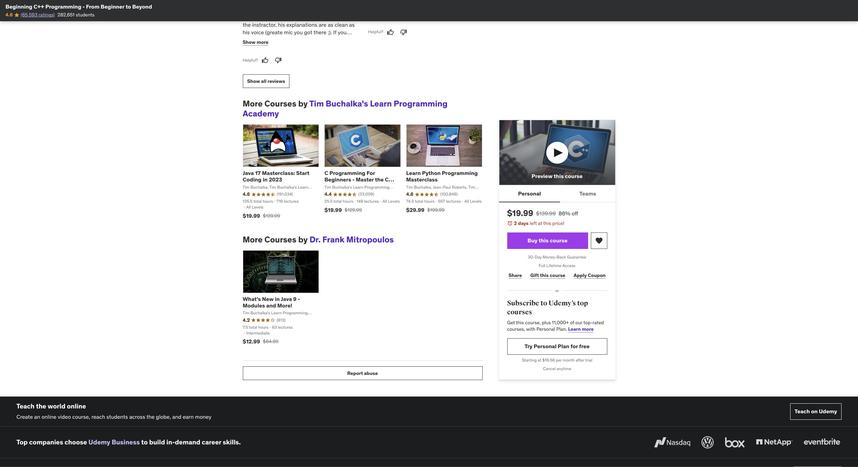 Task type: locate. For each thing, give the bounding box(es) containing it.
from
[[286, 36, 298, 43]]

show more
[[243, 39, 269, 45]]

dr. inside 'what's new in java 9 - modules and more! tim buchalka's learn programming academy, dr. frank mitropoulos'
[[262, 316, 267, 322]]

total right 135.5
[[254, 199, 262, 204]]

courses down $19.99 $139.99
[[265, 234, 297, 245]]

1 horizontal spatial buchalka,
[[414, 185, 432, 190]]

buchalka, inside java 17 masterclass: start coding in 2023 tim buchalka, tim buchalka's learn programming academy
[[251, 185, 269, 190]]

and inside teach the world online create an online video course, reach students across the globe, and earn money
[[172, 414, 182, 421]]

1 buchalka, from the left
[[251, 185, 269, 190]]

jean-
[[433, 185, 443, 190]]

(33,006)
[[359, 192, 375, 197]]

c up language
[[325, 170, 329, 177]]

0 vertical spatial helpful?
[[368, 29, 384, 34]]

this right preview
[[554, 173, 564, 180]]

1 vertical spatial show
[[247, 78, 260, 84]]

as
[[328, 21, 334, 28], [349, 21, 355, 28]]

25.5 total hours
[[325, 199, 353, 204]]

it down some
[[474, 13, 477, 20]]

levels for c programming for beginners - master the c language
[[388, 199, 400, 204]]

explanations
[[287, 21, 318, 28]]

of up 'monotonous'
[[437, 0, 442, 5]]

1 vertical spatial mitropoulos
[[279, 316, 301, 322]]

719
[[277, 199, 283, 204]]

python
[[422, 170, 441, 177]]

1 horizontal spatial his
[[278, 21, 285, 28]]

1 horizontal spatial recommend
[[315, 6, 344, 13]]

alarm image
[[508, 221, 513, 226]]

2023
[[269, 176, 282, 183]]

1 vertical spatial at
[[538, 221, 543, 227]]

$139.99 for $19.99 $139.99
[[263, 213, 280, 219]]

course for preview this course
[[565, 173, 583, 180]]

0 vertical spatial frank
[[323, 234, 345, 245]]

0 horizontal spatial udemy
[[89, 439, 110, 447]]

cpp down programing
[[243, 67, 252, 74]]

for right up
[[349, 13, 356, 20]]

personal
[[519, 190, 541, 197], [537, 326, 556, 333], [534, 343, 557, 350]]

$19.99 down 25.5
[[325, 207, 342, 214]]

0 horizontal spatial 4.6
[[5, 12, 13, 18]]

100849 reviews element
[[441, 192, 458, 198]]

learn up would
[[262, 36, 275, 43]]

7.5
[[243, 325, 248, 330]]

java inside 'what's new in java 9 - modules and more! tim buchalka's learn programming academy, dr. frank mitropoulos'
[[281, 296, 292, 303]]

preview this course
[[532, 173, 583, 180]]

0 vertical spatial but
[[381, 13, 389, 20]]

0 horizontal spatial on
[[271, 13, 277, 20]]

earn
[[183, 414, 194, 421]]

0 horizontal spatial as
[[328, 21, 334, 28]]

1 vertical spatial udemy
[[89, 439, 110, 447]]

0 horizontal spatial in
[[263, 176, 268, 183]]

1 vertical spatial courses
[[265, 234, 297, 245]]

all down 135.5
[[246, 205, 251, 210]]

i inside it was a good course! some of the videos are too long and get a bit monotonous after some time but i am happy to have finally finished it
[[390, 13, 392, 20]]

students down the 'beginning c++ programming - from beginner to beyond'
[[76, 12, 95, 18]]

after down videos
[[454, 6, 465, 13]]

his up want
[[243, 29, 250, 36]]

day
[[535, 255, 542, 260]]

total for c programming for beginners - master the c language
[[334, 199, 342, 204]]

$139.99 inside $19.99 $139.99
[[263, 213, 280, 219]]

show more button
[[243, 35, 269, 49]]

2 course! from the left
[[402, 0, 420, 5]]

recommend down the from
[[277, 44, 307, 51]]

teach the world online create an online video course, reach students across the globe, and earn money
[[16, 403, 212, 421]]

0 vertical spatial for
[[349, 13, 356, 20]]

1 vertical spatial students
[[107, 414, 128, 421]]

mark review by ruddraksh a. as helpful image
[[387, 29, 394, 36]]

- up tim buchalka's learn programming academy, jason fedin
[[353, 176, 355, 183]]

1 it from the left
[[266, 13, 270, 20]]

tim down coding
[[243, 185, 250, 190]]

intermediate
[[246, 331, 270, 336]]

mitropoulos
[[347, 234, 394, 245], [279, 316, 301, 322]]

dr. frank mitropoulos link
[[310, 234, 394, 245]]

course up back
[[550, 237, 568, 244]]

0 horizontal spatial cpp
[[243, 67, 252, 74]]

lectures inside 63 lectures intermediate
[[278, 325, 293, 330]]

cpp down (greate
[[276, 36, 285, 43]]

0 horizontal spatial levels
[[252, 205, 264, 210]]

jason
[[343, 190, 354, 196]]

by for more courses by dr. frank mitropoulos
[[299, 234, 308, 245]]

the
[[443, 0, 451, 5], [243, 21, 251, 28], [375, 176, 384, 183], [36, 403, 46, 411], [147, 414, 155, 421]]

starting
[[522, 358, 537, 363]]

1 horizontal spatial all
[[383, 199, 387, 204]]

c right for
[[385, 176, 389, 183]]

0 horizontal spatial for
[[349, 13, 356, 20]]

tab list
[[499, 186, 616, 203]]

0 horizontal spatial dr.
[[262, 316, 267, 322]]

frank up 63
[[268, 316, 278, 322]]

$64.99
[[263, 339, 279, 345]]

total up intermediate
[[249, 325, 257, 330]]

557 lectures
[[438, 199, 461, 204]]

191034 reviews element
[[277, 192, 293, 198]]

2 horizontal spatial of
[[571, 320, 575, 326]]

in inside 'what's new in java 9 - modules and more! tim buchalka's learn programming academy, dr. frank mitropoulos'
[[275, 296, 280, 303]]

helpful?
[[368, 29, 384, 34], [243, 58, 258, 63]]

business
[[112, 439, 140, 447]]

in right new
[[275, 296, 280, 303]]

1 vertical spatial more
[[243, 234, 263, 245]]

show for more courses by
[[247, 78, 260, 84]]

1 more from the top
[[243, 99, 263, 109]]

0 horizontal spatial academy,
[[243, 316, 261, 322]]

$19.99 $139.99
[[243, 212, 280, 219]]

hours for java
[[258, 325, 269, 330]]

frank inside 'what's new in java 9 - modules and more! tim buchalka's learn programming academy, dr. frank mitropoulos'
[[268, 316, 278, 322]]

levels for learn python programming masterclass
[[470, 199, 482, 204]]

bit right little
[[294, 0, 300, 5]]

1 vertical spatial by
[[299, 234, 308, 245]]

teach for on
[[795, 408, 811, 415]]

0 vertical spatial too
[[301, 0, 310, 5]]

show all reviews
[[247, 78, 285, 84]]

0 vertical spatial on
[[271, 13, 277, 20]]

1 horizontal spatial in
[[275, 296, 280, 303]]

0 horizontal spatial all
[[246, 205, 251, 210]]

academy, down language
[[325, 190, 343, 196]]

on inside great course! a little bit too long. could easly be a 33 hours instead of 44. i recommend watching it on 1.75 speed. huge thumbs up for the instractor, his explanations are as clean as his voice (greate mic you got there ;). if you want to learn cpp from scratch this course is great. i would recommend to know at least one programing language before taking this course but let's be honest, if you are trying to learn cpp this isn't you first languge :)
[[271, 13, 277, 20]]

java
[[243, 170, 254, 177], [281, 296, 292, 303]]

free
[[580, 343, 590, 350]]

0 vertical spatial java
[[243, 170, 254, 177]]

all levels for c programming for beginners - master the c language
[[383, 199, 400, 204]]

0 vertical spatial mitropoulos
[[347, 234, 394, 245]]

on left "1.75"
[[271, 13, 277, 20]]

by
[[299, 99, 308, 109], [299, 234, 308, 245]]

bit
[[294, 0, 300, 5], [414, 6, 420, 13]]

0 horizontal spatial of
[[297, 6, 302, 13]]

1 horizontal spatial dr.
[[310, 234, 321, 245]]

wishlist image
[[595, 237, 604, 245]]

thumbs
[[321, 13, 340, 20]]

lectures down 100849 reviews element
[[446, 199, 461, 204]]

lectures for 557 lectures
[[446, 199, 461, 204]]

mark review by ruddraksh a. as unhelpful image
[[400, 29, 407, 36]]

1 horizontal spatial teach
[[795, 408, 811, 415]]

2 it from the left
[[474, 13, 477, 20]]

$29.99 $199.99
[[407, 207, 445, 214]]

course! up the 33
[[258, 0, 276, 5]]

1 as from the left
[[328, 21, 334, 28]]

1 vertical spatial helpful?
[[243, 58, 258, 63]]

in right 17
[[263, 176, 268, 183]]

it inside great course! a little bit too long. could easly be a 33 hours instead of 44. i recommend watching it on 1.75 speed. huge thumbs up for the instractor, his explanations are as clean as his voice (greate mic you got there ;). if you want to learn cpp from scratch this course is great. i would recommend to know at least one programing language before taking this course but let's be honest, if you are trying to learn cpp this isn't you first languge :)
[[266, 13, 270, 20]]

0 vertical spatial by
[[299, 99, 308, 109]]

are inside it was a good course! some of the videos are too long and get a bit monotonous after some time but i am happy to have finally finished it
[[470, 0, 477, 5]]

personal inside 'button'
[[519, 190, 541, 197]]

students inside teach the world online create an online video course, reach students across the globe, and earn money
[[107, 414, 128, 421]]

$12.99 $64.99
[[243, 338, 279, 345]]

$139.99 for $19.99 $139.99 86% off
[[536, 210, 556, 217]]

1 vertical spatial bit
[[414, 6, 420, 13]]

are up there
[[319, 21, 327, 28]]

buchalka's inside java 17 masterclass: start coding in 2023 tim buchalka, tim buchalka's learn programming academy
[[277, 185, 297, 190]]

0 vertical spatial more
[[257, 39, 269, 45]]

to inside it was a good course! some of the videos are too long and get a bit monotonous after some time but i am happy to have finally finished it
[[418, 13, 423, 20]]

online up video
[[67, 403, 86, 411]]

learn inside 'what's new in java 9 - modules and more! tim buchalka's learn programming academy, dr. frank mitropoulos'
[[271, 311, 282, 316]]

more down voice
[[257, 39, 269, 45]]

what's new in java 9 - modules and more! tim buchalka's learn programming academy, dr. frank mitropoulos
[[243, 296, 308, 322]]

recommend
[[315, 6, 344, 13], [277, 44, 307, 51]]

1 vertical spatial too
[[368, 6, 376, 13]]

on
[[271, 13, 277, 20], [812, 408, 818, 415]]

happy
[[402, 13, 417, 20]]

1 horizontal spatial course!
[[402, 0, 420, 5]]

2 horizontal spatial are
[[470, 0, 477, 5]]

course, right video
[[72, 414, 90, 421]]

$19.99 up days at the top of the page
[[508, 208, 534, 219]]

1 horizontal spatial be
[[264, 59, 270, 66]]

at right left
[[538, 221, 543, 227]]

students
[[76, 12, 95, 18], [107, 414, 128, 421]]

mitropoulos inside 'what's new in java 9 - modules and more! tim buchalka's learn programming academy, dr. frank mitropoulos'
[[279, 316, 301, 322]]

1 horizontal spatial frank
[[323, 234, 345, 245]]

at left least
[[329, 44, 333, 51]]

academy down roberts,
[[465, 190, 482, 196]]

of left our
[[571, 320, 575, 326]]

c++
[[34, 3, 44, 10]]

1 all levels from the left
[[383, 199, 400, 204]]

hours
[[262, 6, 276, 13], [263, 199, 273, 204], [343, 199, 353, 204], [425, 199, 435, 204], [258, 325, 269, 330]]

show down voice
[[243, 39, 256, 45]]

4.6 for learn python programming masterclass
[[407, 191, 414, 198]]

4.6 for java 17 masterclass: start coding in 2023
[[243, 191, 250, 198]]

the up 'monotonous'
[[443, 0, 451, 5]]

the right for
[[375, 176, 384, 183]]

1 horizontal spatial udemy
[[820, 408, 838, 415]]

buchalka's inside tim buchalka's learn programming academy, jason fedin
[[332, 185, 352, 190]]

1.75
[[279, 13, 288, 20]]

1 vertical spatial and
[[266, 302, 276, 309]]

the inside great course! a little bit too long. could easly be a 33 hours instead of 44. i recommend watching it on 1.75 speed. huge thumbs up for the instractor, his explanations are as clean as his voice (greate mic you got there ;). if you want to learn cpp from scratch this course is great. i would recommend to know at least one programing language before taking this course but let's be honest, if you are trying to learn cpp this isn't you first languge :)
[[243, 21, 251, 28]]

1 horizontal spatial after
[[576, 358, 585, 363]]

1 by from the top
[[299, 99, 308, 109]]

1 vertical spatial his
[[243, 29, 250, 36]]

i up programing
[[258, 44, 260, 51]]

some
[[467, 6, 480, 13]]

levels down the 135.5 total hours
[[252, 205, 264, 210]]

2 by from the top
[[299, 234, 308, 245]]

more down the "all"
[[243, 99, 263, 109]]

bit up happy
[[414, 6, 420, 13]]

lectures down 813 reviews element
[[278, 325, 293, 330]]

courses down reviews
[[265, 99, 297, 109]]

more courses by dr. frank mitropoulos
[[243, 234, 394, 245]]

left
[[530, 221, 537, 227]]

1 horizontal spatial bit
[[414, 6, 420, 13]]

course down lifetime
[[550, 273, 566, 279]]

0 vertical spatial academy,
[[325, 190, 343, 196]]

mitropoulos down more! in the bottom left of the page
[[279, 316, 301, 322]]

1 horizontal spatial all levels
[[465, 199, 482, 204]]

all down roberts,
[[465, 199, 469, 204]]

hours up the $29.99 $199.99
[[425, 199, 435, 204]]

1 vertical spatial frank
[[268, 316, 278, 322]]

personal down preview
[[519, 190, 541, 197]]

personal up the $16.58
[[534, 343, 557, 350]]

0 vertical spatial at
[[329, 44, 333, 51]]

hours left 719
[[263, 199, 273, 204]]

$19.99 for $19.99 $139.99
[[243, 212, 260, 219]]

academy up 719
[[269, 190, 286, 196]]

2 all levels from the left
[[465, 199, 482, 204]]

1 vertical spatial online
[[42, 414, 56, 421]]

$19.99 down 135.5
[[243, 212, 260, 219]]

globe,
[[156, 414, 171, 421]]

programming inside java 17 masterclass: start coding in 2023 tim buchalka, tim buchalka's learn programming academy
[[243, 190, 268, 196]]

too inside great course! a little bit too long. could easly be a 33 hours instead of 44. i recommend watching it on 1.75 speed. huge thumbs up for the instractor, his explanations are as clean as his voice (greate mic you got there ;). if you want to learn cpp from scratch this course is great. i would recommend to know at least one programing language before taking this course but let's be honest, if you are trying to learn cpp this isn't you first languge :)
[[301, 0, 310, 5]]

more for learn more
[[582, 326, 594, 333]]

teach inside teach the world online create an online video course, reach students across the globe, and earn money
[[16, 403, 35, 411]]

to left have
[[418, 13, 423, 20]]

buchalka's for what's new in java 9 - modules and more!
[[251, 311, 270, 316]]

more for show more
[[257, 39, 269, 45]]

0 vertical spatial and
[[390, 6, 399, 13]]

learn inside "tim buchalka's learn programming academy"
[[370, 99, 392, 109]]

1 vertical spatial on
[[812, 408, 818, 415]]

abuse
[[364, 371, 378, 377]]

it
[[368, 0, 372, 5]]

gift this course
[[531, 273, 566, 279]]

1 horizontal spatial cpp
[[276, 36, 285, 43]]

the inside it was a good course! some of the videos are too long and get a bit monotonous after some time but i am happy to have finally finished it
[[443, 0, 451, 5]]

4.6 up 74.5
[[407, 191, 414, 198]]

too up 44.
[[301, 0, 310, 5]]

all right 149 lectures
[[383, 199, 387, 204]]

hours inside great course! a little bit too long. could easly be a 33 hours instead of 44. i recommend watching it on 1.75 speed. huge thumbs up for the instractor, his explanations are as clean as his voice (greate mic you got there ;). if you want to learn cpp from scratch this course is great. i would recommend to know at least one programing language before taking this course but let's be honest, if you are trying to learn cpp this isn't you first languge :)
[[262, 6, 276, 13]]

hours for masterclass
[[425, 199, 435, 204]]

learn inside java 17 masterclass: start coding in 2023 tim buchalka, tim buchalka's learn programming academy
[[298, 185, 309, 190]]

0 vertical spatial cpp
[[276, 36, 285, 43]]

0 horizontal spatial frank
[[268, 316, 278, 322]]

at left the $16.58
[[538, 358, 542, 363]]

2 vertical spatial at
[[538, 358, 542, 363]]

0 vertical spatial learn
[[262, 36, 275, 43]]

course down if
[[329, 36, 345, 43]]

scratch
[[299, 36, 317, 43]]

0 vertical spatial in
[[263, 176, 268, 183]]

0 horizontal spatial buchalka,
[[251, 185, 269, 190]]

2 more from the top
[[243, 234, 263, 245]]

buchalka's inside "tim buchalka's learn programming academy"
[[326, 99, 368, 109]]

4.4
[[325, 191, 332, 198]]

0 horizontal spatial after
[[454, 6, 465, 13]]

- inside 'what's new in java 9 - modules and more! tim buchalka's learn programming academy, dr. frank mitropoulos'
[[298, 296, 300, 303]]

are up some
[[470, 0, 477, 5]]

4.6 up 135.5
[[243, 191, 250, 198]]

0 vertical spatial be
[[243, 6, 249, 13]]

0 horizontal spatial c
[[325, 170, 329, 177]]

33006 reviews element
[[359, 192, 375, 198]]

1 vertical spatial academy,
[[243, 316, 261, 322]]

be up isn't
[[264, 59, 270, 66]]

4.6 down beginning
[[5, 12, 13, 18]]

2 vertical spatial -
[[298, 296, 300, 303]]

1 horizontal spatial levels
[[388, 199, 400, 204]]

the down watching
[[243, 21, 251, 28]]

to left "udemy's"
[[541, 299, 548, 308]]

a left the 33
[[250, 6, 253, 13]]

86%
[[559, 210, 571, 217]]

to down voice
[[256, 36, 261, 43]]

academy inside java 17 masterclass: start coding in 2023 tim buchalka, tim buchalka's learn programming academy
[[269, 190, 286, 196]]

more down top-
[[582, 326, 594, 333]]

$16.58
[[543, 358, 555, 363]]

easly
[[339, 0, 351, 5]]

1 horizontal spatial -
[[298, 296, 300, 303]]

netapp image
[[755, 435, 795, 450]]

bit inside it was a good course! some of the videos are too long and get a bit monotonous after some time but i am happy to have finally finished it
[[414, 6, 420, 13]]

course! up get
[[402, 0, 420, 5]]

to down scratch
[[308, 44, 313, 51]]

academy
[[243, 108, 279, 119], [269, 190, 286, 196], [465, 190, 482, 196]]

volkswagen image
[[701, 435, 716, 450]]

1 vertical spatial course,
[[72, 414, 90, 421]]

off
[[572, 210, 579, 217]]

this inside 'get this course, plus 11,000+ of our top-rated courses, with personal plan.'
[[516, 320, 524, 326]]

lectures inside the 719 lectures all levels
[[284, 199, 299, 204]]

of
[[437, 0, 442, 5], [297, 6, 302, 13], [571, 320, 575, 326]]

academy down the "all"
[[243, 108, 279, 119]]

(100,849)
[[441, 192, 458, 197]]

learn more link
[[569, 326, 594, 333]]

1 vertical spatial of
[[297, 6, 302, 13]]

$199.99
[[428, 207, 445, 213]]

1 horizontal spatial of
[[437, 0, 442, 5]]

0 horizontal spatial java
[[243, 170, 254, 177]]

2 buchalka, from the left
[[414, 185, 432, 190]]

be
[[243, 6, 249, 13], [264, 59, 270, 66]]

tim buchalka's learn programming academy, jason fedin
[[325, 185, 390, 196]]

levels inside the 719 lectures all levels
[[252, 205, 264, 210]]

to
[[126, 3, 131, 10], [418, 13, 423, 20], [256, 36, 261, 43], [308, 44, 313, 51], [330, 59, 335, 66], [541, 299, 548, 308], [141, 439, 148, 447]]

- inside c programming for beginners - master the c language
[[353, 176, 355, 183]]

lectures down "191034 reviews" element
[[284, 199, 299, 204]]

2 horizontal spatial all
[[465, 199, 469, 204]]

course! inside great course! a little bit too long. could easly be a 33 hours instead of 44. i recommend watching it on 1.75 speed. huge thumbs up for the instractor, his explanations are as clean as his voice (greate mic you got there ;). if you want to learn cpp from scratch this course is great. i would recommend to know at least one programing language before taking this course but let's be honest, if you are trying to learn cpp this isn't you first languge :)
[[258, 0, 276, 5]]

0 horizontal spatial recommend
[[277, 44, 307, 51]]

udemy
[[820, 408, 838, 415], [89, 439, 110, 447]]

by for more courses by
[[299, 99, 308, 109]]

hours for start
[[263, 199, 273, 204]]

as right the clean
[[349, 21, 355, 28]]

buchalka's inside learn python programming masterclass tim buchalka, jean-paul roberts, tim buchalka's learn programming academy
[[407, 190, 426, 196]]

2 horizontal spatial levels
[[470, 199, 482, 204]]

but inside great course! a little bit too long. could easly be a 33 hours instead of 44. i recommend watching it on 1.75 speed. huge thumbs up for the instractor, his explanations are as clean as his voice (greate mic you got there ;). if you want to learn cpp from scratch this course is great. i would recommend to know at least one programing language before taking this course but let's be honest, if you are trying to learn cpp this isn't you first languge :)
[[243, 59, 251, 66]]

levels left 74.5
[[388, 199, 400, 204]]

more inside show more button
[[257, 39, 269, 45]]

2 courses from the top
[[265, 234, 297, 245]]

helpful? down great.
[[243, 58, 258, 63]]

1 vertical spatial more
[[582, 326, 594, 333]]

academy inside learn python programming masterclass tim buchalka, jean-paul roberts, tim buchalka's learn programming academy
[[465, 190, 482, 196]]

1 vertical spatial dr.
[[262, 316, 267, 322]]

$139.99 up 2 days left at this price!
[[536, 210, 556, 217]]

1 course! from the left
[[258, 0, 276, 5]]

0 vertical spatial after
[[454, 6, 465, 13]]

hours right the 33
[[262, 6, 276, 13]]

- right 9
[[298, 296, 300, 303]]

1 courses from the top
[[265, 99, 297, 109]]

135.5 total hours
[[243, 199, 273, 204]]

the left globe,
[[147, 414, 155, 421]]

1 horizontal spatial for
[[571, 343, 578, 350]]

lectures for 63 lectures intermediate
[[278, 325, 293, 330]]

as down thumbs
[[328, 21, 334, 28]]

0 horizontal spatial but
[[243, 59, 251, 66]]

0 horizontal spatial learn
[[262, 36, 275, 43]]

74.5 total hours
[[407, 199, 435, 204]]

buchalka, down coding
[[251, 185, 269, 190]]

course, up with
[[526, 320, 541, 326]]

buchalka's inside 'what's new in java 9 - modules and more! tim buchalka's learn programming academy, dr. frank mitropoulos'
[[251, 311, 270, 316]]

helpful? for "mark review by ruddraksh a. as helpful" icon
[[368, 29, 384, 34]]

courses
[[265, 99, 297, 109], [265, 234, 297, 245]]

all levels down roberts,
[[465, 199, 482, 204]]

coupon
[[588, 273, 606, 279]]

get this course, plus 11,000+ of our top-rated courses, with personal plan.
[[508, 320, 604, 333]]

academy,
[[325, 190, 343, 196], [243, 316, 261, 322]]

all for learn python programming masterclass
[[465, 199, 469, 204]]

2 days left at this price!
[[514, 221, 565, 227]]

0 horizontal spatial more
[[257, 39, 269, 45]]

a right get
[[410, 6, 413, 13]]

language
[[273, 52, 295, 59]]

before
[[297, 52, 312, 59]]

(65,593
[[21, 12, 37, 18]]

recommend down could
[[315, 6, 344, 13]]

total for what's new in java 9 - modules and more!
[[249, 325, 257, 330]]

month
[[563, 358, 575, 363]]

mitropoulos down $129.99
[[347, 234, 394, 245]]

hours down jason
[[343, 199, 353, 204]]

report abuse button
[[243, 367, 483, 381]]

1 horizontal spatial academy,
[[325, 190, 343, 196]]

buchalka,
[[251, 185, 269, 190], [414, 185, 432, 190]]

tim down :)
[[310, 99, 324, 109]]

1 vertical spatial learn
[[336, 59, 348, 66]]

know
[[314, 44, 327, 51]]

be down great
[[243, 6, 249, 13]]

0 horizontal spatial course,
[[72, 414, 90, 421]]

apply coupon button
[[573, 269, 608, 283]]

$139.99 inside $19.99 $139.99 86% off
[[536, 210, 556, 217]]

more for more courses by dr. frank mitropoulos
[[243, 234, 263, 245]]

if
[[291, 59, 294, 66]]

0 horizontal spatial all levels
[[383, 199, 400, 204]]



Task type: describe. For each thing, give the bounding box(es) containing it.
programing
[[243, 52, 271, 59]]

course, inside teach the world online create an online video course, reach students across the globe, and earn money
[[72, 414, 90, 421]]

programming inside tim buchalka's learn programming academy, jason fedin
[[365, 185, 390, 190]]

tim buchalka's learn programming academy
[[243, 99, 448, 119]]

programming inside c programming for beginners - master the c language
[[330, 170, 366, 177]]

mark review by dor g. as helpful image
[[262, 57, 269, 64]]

try
[[525, 343, 533, 350]]

all levels for learn python programming masterclass
[[465, 199, 482, 204]]

0 horizontal spatial his
[[243, 29, 250, 36]]

0 vertical spatial his
[[278, 21, 285, 28]]

beginning c++ programming - from beginner to beyond
[[5, 3, 152, 10]]

it was a good course! some of the videos are too long and get a bit monotonous after some time but i am happy to have finally finished it
[[368, 0, 480, 20]]

to left build
[[141, 439, 148, 447]]

0 vertical spatial -
[[83, 3, 85, 10]]

0 horizontal spatial i
[[258, 44, 260, 51]]

from
[[86, 3, 100, 10]]

all inside the 719 lectures all levels
[[246, 205, 251, 210]]

modules
[[243, 302, 265, 309]]

63 lectures intermediate
[[246, 325, 293, 336]]

plan
[[558, 343, 570, 350]]

full
[[539, 263, 546, 268]]

share button
[[508, 269, 524, 283]]

finally
[[437, 13, 451, 20]]

choose
[[65, 439, 87, 447]]

$19.99 for $19.99 $129.99
[[325, 207, 342, 214]]

30-
[[528, 255, 535, 260]]

1 vertical spatial for
[[571, 343, 578, 350]]

learn inside tim buchalka's learn programming academy, jason fedin
[[353, 185, 364, 190]]

plus
[[542, 320, 551, 326]]

with
[[527, 326, 536, 333]]

and inside 'what's new in java 9 - modules and more! tim buchalka's learn programming academy, dr. frank mitropoulos'
[[266, 302, 276, 309]]

more for more courses by
[[243, 99, 263, 109]]

after inside starting at $16.58 per month after trial cancel anytime
[[576, 358, 585, 363]]

days
[[518, 221, 529, 227]]

of inside 'get this course, plus 11,000+ of our top-rated courses, with personal plan.'
[[571, 320, 575, 326]]

buy this course button
[[508, 233, 588, 249]]

0 horizontal spatial online
[[42, 414, 56, 421]]

build
[[149, 439, 165, 447]]

to left beyond
[[126, 3, 131, 10]]

buchalka's for learn python programming masterclass
[[407, 190, 426, 196]]

have
[[424, 13, 436, 20]]

0 vertical spatial recommend
[[315, 6, 344, 13]]

course! inside it was a good course! some of the videos are too long and get a bit monotonous after some time but i am happy to have finally finished it
[[402, 0, 420, 5]]

subscribe
[[508, 299, 540, 308]]

and inside it was a good course! some of the videos are too long and get a bit monotonous after some time but i am happy to have finally finished it
[[390, 6, 399, 13]]

world
[[48, 403, 65, 411]]

2 as from the left
[[349, 21, 355, 28]]

courses,
[[508, 326, 526, 333]]

total for java 17 masterclass: start coding in 2023
[[254, 199, 262, 204]]

if
[[334, 29, 337, 36]]

beginners
[[325, 176, 351, 183]]

beginning
[[5, 3, 32, 10]]

academy inside "tim buchalka's learn programming academy"
[[243, 108, 279, 119]]

first
[[285, 67, 295, 74]]

7.5 total hours
[[243, 325, 269, 330]]

tim inside tim buchalka's learn programming academy, jason fedin
[[325, 185, 331, 190]]

programming inside "tim buchalka's learn programming academy"
[[394, 99, 448, 109]]

video
[[58, 414, 71, 421]]

:)
[[317, 67, 320, 74]]

this right gift
[[540, 273, 549, 279]]

buy this course
[[528, 237, 568, 244]]

of inside great course! a little bit too long. could easly be a 33 hours instead of 44. i recommend watching it on 1.75 speed. huge thumbs up for the instractor, his explanations are as clean as his voice (greate mic you got there ;). if you want to learn cpp from scratch this course is great. i would recommend to know at least one programing language before taking this course but let's be honest, if you are trying to learn cpp this isn't you first languge :)
[[297, 6, 302, 13]]

0 vertical spatial online
[[67, 403, 86, 411]]

2
[[514, 221, 517, 227]]

new
[[262, 296, 274, 303]]

this down least
[[330, 52, 339, 59]]

eventbrite image
[[803, 435, 842, 450]]

0 vertical spatial udemy
[[820, 408, 838, 415]]

top companies choose udemy business to build in-demand career skills.
[[16, 439, 241, 447]]

great
[[243, 0, 257, 5]]

academy, inside 'what's new in java 9 - modules and more! tim buchalka's learn programming academy, dr. frank mitropoulos'
[[243, 316, 261, 322]]

but inside it was a good course! some of the videos are too long and get a bit monotonous after some time but i am happy to have finally finished it
[[381, 13, 389, 20]]

languge
[[296, 67, 316, 74]]

per
[[556, 358, 562, 363]]

this down $19.99 $139.99 86% off
[[544, 221, 552, 227]]

149
[[357, 199, 363, 204]]

1 horizontal spatial i
[[312, 6, 313, 13]]

personal inside 'get this course, plus 11,000+ of our top-rated courses, with personal plan.'
[[537, 326, 556, 333]]

got
[[304, 29, 313, 36]]

1 vertical spatial be
[[264, 59, 270, 66]]

box image
[[724, 435, 747, 450]]

fedin
[[355, 190, 365, 196]]

tim down 2023
[[270, 185, 276, 190]]

all for c programming for beginners - master the c language
[[383, 199, 387, 204]]

course down one
[[341, 52, 357, 59]]

to right trying
[[330, 59, 335, 66]]

long.
[[311, 0, 323, 5]]

academy, inside tim buchalka's learn programming academy, jason fedin
[[325, 190, 343, 196]]

courses for more courses by dr. frank mitropoulos
[[265, 234, 297, 245]]

money
[[195, 414, 212, 421]]

buchalka, inside learn python programming masterclass tim buchalka, jean-paul roberts, tim buchalka's learn programming academy
[[414, 185, 432, 190]]

nasdaq image
[[653, 435, 693, 450]]

good
[[388, 0, 401, 5]]

get
[[508, 320, 515, 326]]

isn't
[[264, 67, 274, 74]]

beginner
[[101, 3, 124, 10]]

buchalka's for java 17 masterclass: start coding in 2023
[[277, 185, 297, 190]]

coding
[[243, 176, 262, 183]]

2 vertical spatial are
[[305, 59, 313, 66]]

masterclass
[[407, 176, 438, 183]]

reviews
[[268, 78, 285, 84]]

rated
[[593, 320, 604, 326]]

course for buy this course
[[550, 237, 568, 244]]

1 horizontal spatial c
[[385, 176, 389, 183]]

1 vertical spatial recommend
[[277, 44, 307, 51]]

beyond
[[132, 3, 152, 10]]

282,651 students
[[58, 12, 95, 18]]

25.5
[[325, 199, 333, 204]]

report abuse
[[348, 371, 378, 377]]

lectures for 719 lectures all levels
[[284, 199, 299, 204]]

preview this course button
[[499, 120, 616, 186]]

1 vertical spatial cpp
[[243, 67, 252, 74]]

it inside it was a good course! some of the videos are too long and get a bit monotonous after some time but i am happy to have finally finished it
[[474, 13, 477, 20]]

course for gift this course
[[550, 273, 566, 279]]

could
[[324, 0, 338, 5]]

tab list containing personal
[[499, 186, 616, 203]]

557
[[438, 199, 445, 204]]

813 reviews element
[[277, 318, 286, 324]]

money-
[[543, 255, 557, 260]]

top
[[578, 299, 589, 308]]

total for learn python programming masterclass
[[415, 199, 424, 204]]

honest,
[[271, 59, 289, 66]]

instractor,
[[252, 21, 277, 28]]

in inside java 17 masterclass: start coding in 2023 tim buchalka, tim buchalka's learn programming academy
[[263, 176, 268, 183]]

teach on udemy link
[[791, 404, 842, 420]]

after inside it was a good course! some of the videos are too long and get a bit monotonous after some time but i am happy to have finally finished it
[[454, 6, 465, 13]]

63
[[272, 325, 277, 330]]

c programming for beginners - master the c language link
[[325, 170, 395, 190]]

too inside it was a good course! some of the videos are too long and get a bit monotonous after some time but i am happy to have finally finished it
[[368, 6, 376, 13]]

show all reviews button
[[243, 75, 290, 88]]

or
[[556, 288, 559, 293]]

masterclass:
[[262, 170, 295, 177]]

tim right roberts,
[[469, 185, 475, 190]]

lectures for 149 lectures
[[364, 199, 379, 204]]

of inside it was a good course! some of the videos are too long and get a bit monotonous after some time but i am happy to have finally finished it
[[437, 0, 442, 5]]

taking
[[314, 52, 329, 59]]

apply
[[574, 273, 587, 279]]

more!
[[278, 302, 292, 309]]

mark review by dor g. as unhelpful image
[[275, 57, 282, 64]]

this down let's
[[253, 67, 262, 74]]

a up long
[[384, 0, 387, 5]]

tim inside 'what's new in java 9 - modules and more! tim buchalka's learn programming academy, dr. frank mitropoulos'
[[243, 311, 250, 316]]

java inside java 17 masterclass: start coding in 2023 tim buchalka, tim buchalka's learn programming academy
[[243, 170, 254, 177]]

share
[[509, 273, 522, 279]]

course, inside 'get this course, plus 11,000+ of our top-rated courses, with personal plan.'
[[526, 320, 541, 326]]

the inside c programming for beginners - master the c language
[[375, 176, 384, 183]]

(191,034)
[[277, 192, 293, 197]]

tim up 74.5
[[407, 185, 413, 190]]

9
[[293, 296, 297, 303]]

academy for java
[[269, 190, 286, 196]]

mic
[[284, 29, 293, 36]]

74.5
[[407, 199, 414, 204]]

time
[[368, 13, 379, 20]]

gift
[[531, 273, 539, 279]]

courses for more courses by
[[265, 99, 297, 109]]

academy for learn
[[465, 190, 482, 196]]

2 vertical spatial personal
[[534, 343, 557, 350]]

0 horizontal spatial students
[[76, 12, 95, 18]]

135.5
[[243, 199, 253, 204]]

$19.99 for $19.99 $139.99 86% off
[[508, 208, 534, 219]]

30-day money-back guarantee full lifetime access
[[528, 255, 587, 268]]

a left little
[[277, 0, 280, 5]]

great.
[[243, 44, 257, 51]]

to inside subscribe to udemy's top courses
[[541, 299, 548, 308]]

this up know
[[319, 36, 328, 43]]

monotonous
[[422, 6, 452, 13]]

0 vertical spatial dr.
[[310, 234, 321, 245]]

at inside starting at $16.58 per month after trial cancel anytime
[[538, 358, 542, 363]]

the up an
[[36, 403, 46, 411]]

ratings)
[[39, 12, 55, 18]]

this right buy
[[539, 237, 549, 244]]

helpful? for mark review by dor g. as helpful icon
[[243, 58, 258, 63]]

for inside great course! a little bit too long. could easly be a 33 hours instead of 44. i recommend watching it on 1.75 speed. huge thumbs up for the instractor, his explanations are as clean as his voice (greate mic you got there ;). if you want to learn cpp from scratch this course is great. i would recommend to know at least one programing language before taking this course but let's be honest, if you are trying to learn cpp this isn't you first languge :)
[[349, 13, 356, 20]]

gift this course link
[[529, 269, 567, 283]]

show for helpful?
[[243, 39, 256, 45]]

programming inside 'what's new in java 9 - modules and more! tim buchalka's learn programming academy, dr. frank mitropoulos'
[[283, 311, 308, 316]]

282,651
[[58, 12, 75, 18]]

tim inside "tim buchalka's learn programming academy"
[[310, 99, 324, 109]]

huge
[[307, 13, 320, 20]]

1 horizontal spatial are
[[319, 21, 327, 28]]

at inside great course! a little bit too long. could easly be a 33 hours instead of 44. i recommend watching it on 1.75 speed. huge thumbs up for the instractor, his explanations are as clean as his voice (greate mic you got there ;). if you want to learn cpp from scratch this course is great. i would recommend to know at least one programing language before taking this course but let's be honest, if you are trying to learn cpp this isn't you first languge :)
[[329, 44, 333, 51]]

least
[[335, 44, 346, 51]]

teach for the
[[16, 403, 35, 411]]

bit inside great course! a little bit too long. could easly be a 33 hours instead of 44. i recommend watching it on 1.75 speed. huge thumbs up for the instractor, his explanations are as clean as his voice (greate mic you got there ;). if you want to learn cpp from scratch this course is great. i would recommend to know at least one programing language before taking this course but let's be honest, if you are trying to learn cpp this isn't you first languge :)
[[294, 0, 300, 5]]

roberts,
[[452, 185, 468, 190]]



Task type: vqa. For each thing, say whether or not it's contained in the screenshot.


